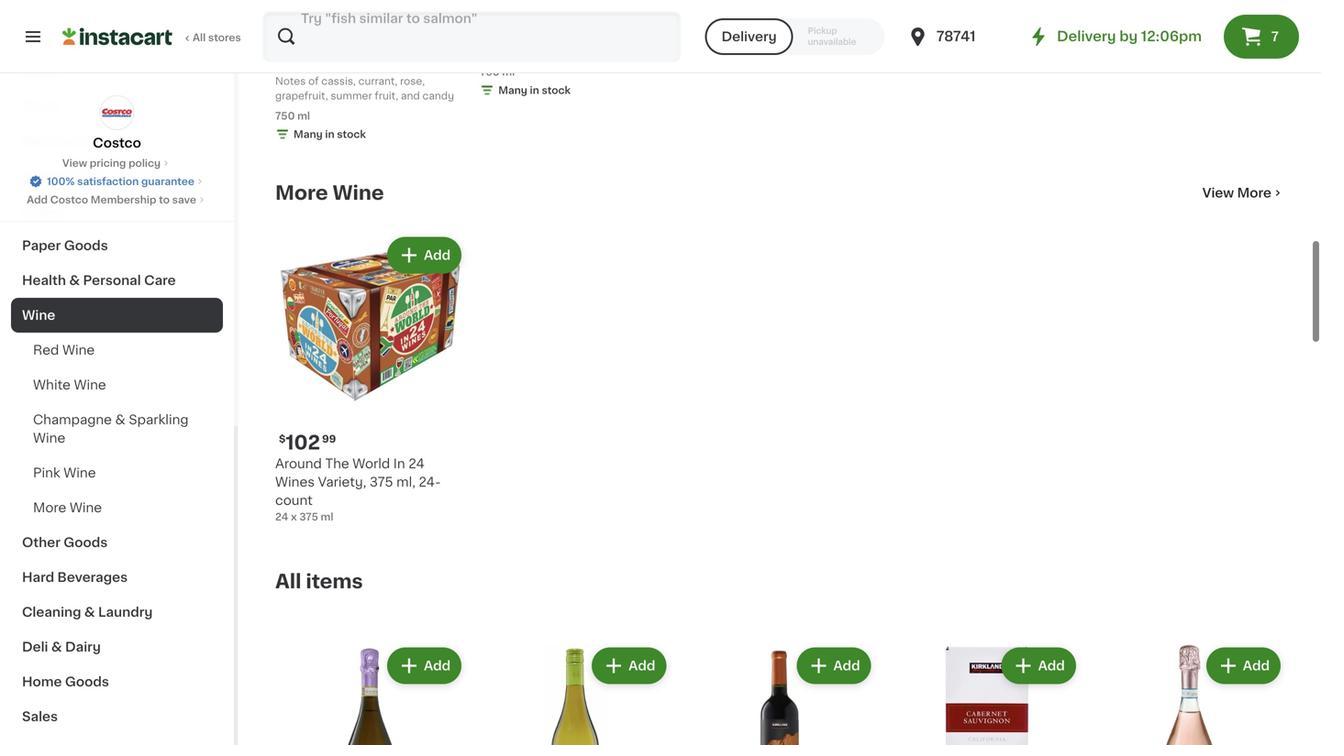 Task type: locate. For each thing, give the bounding box(es) containing it.
102
[[286, 433, 320, 453]]

2 vertical spatial goods
[[65, 676, 109, 689]]

washington,
[[724, 31, 804, 44]]

0 vertical spatial goods
[[64, 239, 108, 252]]

rose up languedoc,
[[383, 34, 416, 47]]

0 vertical spatial 24
[[409, 458, 425, 471]]

item carousel region
[[250, 226, 1285, 557]]

0 vertical spatial more wine
[[275, 184, 384, 203]]

rose right angel
[[596, 31, 629, 44]]

1 vertical spatial more wine
[[33, 502, 102, 515]]

ml inside kirkland signature k vine rosé, washington, 750 ml 750 ml
[[707, 49, 720, 59]]

all items
[[275, 573, 363, 592]]

costco down 100%
[[50, 195, 88, 205]]

of
[[308, 76, 319, 86]]

many down provence
[[498, 85, 527, 96]]

& for beer
[[56, 170, 67, 183]]

0 horizontal spatial all
[[193, 33, 206, 43]]

750 down cotes
[[420, 53, 444, 66]]

78741 button
[[907, 11, 1017, 62]]

by
[[1120, 30, 1138, 43]]

rose for ml
[[596, 31, 629, 44]]

1 vertical spatial 375
[[299, 512, 318, 522]]

ml right x
[[321, 512, 333, 522]]

many in stock down 750 ml
[[294, 129, 366, 140]]

view pricing policy link
[[62, 156, 172, 171]]

0 vertical spatial costco
[[93, 137, 141, 150]]

rose up of
[[304, 53, 337, 66]]

0 vertical spatial all
[[193, 33, 206, 43]]

add
[[27, 195, 48, 205], [424, 249, 451, 262], [424, 660, 451, 673], [629, 660, 655, 673], [833, 660, 860, 673], [1038, 660, 1065, 673], [1243, 660, 1270, 673]]

375 down world
[[370, 476, 393, 489]]

goods up 'health & personal care' at left
[[64, 239, 108, 252]]

1 horizontal spatial delivery
[[1057, 30, 1116, 43]]

rose for languedoc,
[[383, 34, 416, 47]]

0 horizontal spatial view
[[62, 158, 87, 168]]

view inside 'link'
[[62, 158, 87, 168]]

hard beverages
[[22, 572, 128, 584]]

delivery button
[[705, 18, 793, 55]]

and
[[401, 91, 420, 101]]

1 horizontal spatial all
[[275, 573, 301, 592]]

ml down cotes
[[448, 53, 463, 66]]

1 horizontal spatial more wine link
[[275, 182, 384, 204]]

service type group
[[705, 18, 885, 55]]

add inside item carousel region
[[424, 249, 451, 262]]

goods for other goods
[[64, 537, 108, 550]]

0 vertical spatial many in stock
[[498, 85, 571, 96]]

1 vertical spatial 24
[[275, 512, 288, 522]]

product group containing 102
[[275, 234, 465, 525]]

baby
[[22, 65, 56, 78]]

0 vertical spatial in
[[530, 85, 539, 96]]

product group
[[275, 234, 465, 525], [275, 645, 465, 746], [480, 645, 670, 746], [685, 645, 875, 746], [890, 645, 1080, 746], [1094, 645, 1285, 746]]

goods
[[64, 239, 108, 252], [64, 537, 108, 550], [65, 676, 109, 689]]

chateau d'esclans whispering angel rose provence france, 750 ml 750 ml
[[480, 12, 638, 77]]

in
[[393, 458, 405, 471]]

add button inside product group
[[389, 239, 460, 272]]

1 vertical spatial stock
[[337, 129, 366, 140]]

1 horizontal spatial many in stock
[[498, 85, 571, 96]]

more wine link up other goods
[[11, 491, 223, 526]]

wine
[[333, 184, 384, 203], [22, 309, 55, 322], [62, 344, 95, 357], [74, 379, 106, 392], [33, 432, 65, 445], [64, 467, 96, 480], [70, 502, 102, 515]]

1 horizontal spatial stock
[[542, 85, 571, 96]]

in down summer
[[325, 129, 335, 140]]

view for view pricing policy
[[62, 158, 87, 168]]

more
[[275, 184, 328, 203], [1237, 187, 1272, 200], [33, 502, 66, 515]]

& down white wine link
[[115, 414, 126, 427]]

1 vertical spatial in
[[325, 129, 335, 140]]

x
[[291, 512, 297, 522]]

24 left x
[[275, 512, 288, 522]]

fruit,
[[375, 91, 398, 101]]

rose inside chateau d'esclans whispering angel rose provence france, 750 ml 750 ml
[[596, 31, 629, 44]]

white wine link
[[11, 368, 223, 403]]

currant,
[[358, 76, 398, 86]]

cider
[[70, 170, 106, 183]]

100%
[[47, 177, 75, 187]]

delivery down signature
[[722, 30, 777, 43]]

many
[[498, 85, 527, 96], [294, 129, 323, 140]]

1 vertical spatial view
[[1203, 187, 1234, 200]]

in down provence
[[530, 85, 539, 96]]

delivery
[[1057, 30, 1116, 43], [722, 30, 777, 43]]

delivery for delivery
[[722, 30, 777, 43]]

Search field
[[264, 13, 679, 61]]

laundry
[[98, 606, 153, 619]]

more wine up other goods
[[33, 502, 102, 515]]

& inside "beer & cider" "link"
[[56, 170, 67, 183]]

0 horizontal spatial costco
[[50, 195, 88, 205]]

0 horizontal spatial in
[[325, 129, 335, 140]]

750 down provence
[[480, 67, 500, 77]]

7
[[1272, 30, 1279, 43]]

more wine down 750 ml
[[275, 184, 384, 203]]

1 vertical spatial more wine link
[[11, 491, 223, 526]]

view
[[62, 158, 87, 168], [1203, 187, 1234, 200]]

signature
[[740, 12, 802, 25]]

champagne
[[33, 414, 112, 427]]

0 vertical spatial 375
[[370, 476, 393, 489]]

750 down "rosé,"
[[685, 49, 704, 59]]

all
[[193, 33, 206, 43], [275, 573, 301, 592]]

all stores
[[193, 33, 241, 43]]

pink wine
[[33, 467, 96, 480]]

1 horizontal spatial in
[[530, 85, 539, 96]]

& inside health & personal care 'link'
[[69, 274, 80, 287]]

None search field
[[262, 11, 681, 62]]

home goods link
[[11, 665, 223, 700]]

& inside deli & dairy link
[[51, 641, 62, 654]]

many in stock down provence
[[498, 85, 571, 96]]

white wine
[[33, 379, 106, 392]]

1 vertical spatial costco
[[50, 195, 88, 205]]

0 horizontal spatial more wine
[[33, 502, 102, 515]]

0 vertical spatial more wine link
[[275, 182, 384, 204]]

paper goods link
[[11, 228, 223, 263]]

beer & cider link
[[11, 159, 223, 194]]

$ 102 99
[[279, 433, 336, 453]]

1 horizontal spatial more wine
[[275, 184, 384, 203]]

product group inside item carousel region
[[275, 234, 465, 525]]

& down beverages
[[84, 606, 95, 619]]

0 horizontal spatial many
[[294, 129, 323, 140]]

&
[[56, 170, 67, 183], [69, 274, 80, 287], [115, 414, 126, 427], [84, 606, 95, 619], [51, 641, 62, 654]]

to
[[159, 195, 170, 205]]

beverages
[[57, 572, 128, 584]]

& right deli
[[51, 641, 62, 654]]

stock down summer
[[337, 129, 366, 140]]

pink wine link
[[11, 456, 223, 491]]

2 horizontal spatial rose
[[596, 31, 629, 44]]

0 horizontal spatial 375
[[299, 512, 318, 522]]

red wine
[[33, 344, 95, 357]]

costco link
[[93, 95, 141, 152]]

goods down dairy
[[65, 676, 109, 689]]

gerard
[[275, 34, 320, 47]]

costco up view pricing policy 'link'
[[93, 137, 141, 150]]

& inside cleaning & laundry link
[[84, 606, 95, 619]]

all left items at the bottom left of page
[[275, 573, 301, 592]]

1 vertical spatial goods
[[64, 537, 108, 550]]

more wine link down 750 ml
[[275, 182, 384, 204]]

bodied
[[324, 18, 361, 28]]

0 horizontal spatial delivery
[[722, 30, 777, 43]]

24 right "in"
[[409, 458, 425, 471]]

0 horizontal spatial stock
[[337, 129, 366, 140]]

kirkland
[[685, 12, 737, 25]]

1 horizontal spatial rose
[[383, 34, 416, 47]]

& right health
[[69, 274, 80, 287]]

750 right france,
[[595, 49, 619, 62]]

$
[[279, 434, 286, 444]]

0 horizontal spatial 24
[[275, 512, 288, 522]]

provence
[[480, 49, 541, 62]]

add button
[[389, 239, 460, 272], [389, 650, 460, 683], [594, 650, 665, 683], [799, 650, 869, 683], [1003, 650, 1074, 683], [1208, 650, 1279, 683]]

750 ml
[[275, 111, 310, 121]]

all stores link
[[62, 11, 242, 62]]

stores
[[208, 33, 241, 43]]

delivery left by
[[1057, 30, 1116, 43]]

1 vertical spatial all
[[275, 573, 301, 592]]

candy
[[423, 91, 454, 101]]

view more
[[1203, 187, 1272, 200]]

& inside "champagne & sparkling wine"
[[115, 414, 126, 427]]

all left stores at the left
[[193, 33, 206, 43]]

instacart logo image
[[62, 26, 172, 48]]

goods up beverages
[[64, 537, 108, 550]]

1 horizontal spatial view
[[1203, 187, 1234, 200]]

ml down "rosé,"
[[707, 49, 720, 59]]

375
[[370, 476, 393, 489], [299, 512, 318, 522]]

red wine link
[[11, 333, 223, 368]]

champagne & sparkling wine link
[[11, 403, 223, 456]]

1 horizontal spatial many
[[498, 85, 527, 96]]

all for all stores
[[193, 33, 206, 43]]

0 horizontal spatial many in stock
[[294, 129, 366, 140]]

deli & dairy
[[22, 641, 101, 654]]

liquor link
[[11, 194, 223, 228]]

care
[[144, 274, 176, 287]]

0 vertical spatial view
[[62, 158, 87, 168]]

the
[[325, 458, 349, 471]]

99
[[322, 434, 336, 444]]

1 vertical spatial many in stock
[[294, 129, 366, 140]]

rosé,
[[685, 31, 721, 44]]

0 horizontal spatial rose
[[304, 53, 337, 66]]

ml down grapefruit,
[[297, 111, 310, 121]]

costco
[[93, 137, 141, 150], [50, 195, 88, 205]]

more wine
[[275, 184, 384, 203], [33, 502, 102, 515]]

750 down grapefruit,
[[275, 111, 295, 121]]

chateau
[[480, 12, 535, 25]]

health & personal care
[[22, 274, 176, 287]]

cleaning & laundry link
[[11, 595, 223, 630]]

& right beer
[[56, 170, 67, 183]]

stock down france,
[[542, 85, 571, 96]]

1 horizontal spatial 24
[[409, 458, 425, 471]]

375 right x
[[299, 512, 318, 522]]

many down 750 ml
[[294, 129, 323, 140]]

delivery inside button
[[722, 30, 777, 43]]



Task type: vqa. For each thing, say whether or not it's contained in the screenshot.
Dairy
yes



Task type: describe. For each thing, give the bounding box(es) containing it.
pricing
[[90, 158, 126, 168]]

100% satisfaction guarantee
[[47, 177, 194, 187]]

home goods
[[22, 676, 109, 689]]

pink
[[33, 467, 60, 480]]

france,
[[544, 49, 591, 62]]

ml down provence
[[502, 67, 515, 77]]

wine inside "champagne & sparkling wine"
[[33, 432, 65, 445]]

2 horizontal spatial more
[[1237, 187, 1272, 200]]

ml,
[[396, 476, 416, 489]]

satisfaction
[[77, 177, 139, 187]]

78741
[[937, 30, 976, 43]]

summer
[[331, 91, 372, 101]]

& for champagne
[[115, 414, 126, 427]]

variety,
[[318, 476, 366, 489]]

other goods
[[22, 537, 108, 550]]

ml
[[835, 31, 855, 44]]

angel
[[556, 31, 593, 44]]

& for deli
[[51, 641, 62, 654]]

policy
[[129, 158, 161, 168]]

delivery for delivery by 12:06pm
[[1057, 30, 1116, 43]]

deli & dairy link
[[11, 630, 223, 665]]

membership
[[91, 195, 156, 205]]

des
[[275, 53, 301, 66]]

hard
[[22, 572, 54, 584]]

& for health
[[69, 274, 80, 287]]

ml inside medium-bodied gerard bertrand rose cotes des rose languedoc, 750 ml
[[448, 53, 463, 66]]

medium-bodied gerard bertrand rose cotes des rose languedoc, 750 ml
[[275, 18, 463, 66]]

0 vertical spatial many
[[498, 85, 527, 96]]

all for all items
[[275, 573, 301, 592]]

750 down k
[[807, 31, 832, 44]]

delivery by 12:06pm
[[1057, 30, 1202, 43]]

100% satisfaction guarantee button
[[29, 171, 205, 189]]

ml right france,
[[622, 49, 638, 62]]

personal
[[83, 274, 141, 287]]

sales
[[22, 711, 58, 724]]

around the world in 24 wines variety, 375 ml, 24- count 24 x 375 ml
[[275, 458, 441, 522]]

sales link
[[11, 700, 223, 735]]

& for cleaning
[[84, 606, 95, 619]]

rose,
[[400, 76, 425, 86]]

beer
[[22, 170, 53, 183]]

save
[[172, 195, 196, 205]]

world
[[353, 458, 390, 471]]

paper
[[22, 239, 61, 252]]

0 horizontal spatial more wine link
[[11, 491, 223, 526]]

add costco membership to save link
[[27, 193, 207, 207]]

other goods link
[[11, 526, 223, 561]]

ml inside around the world in 24 wines variety, 375 ml, 24- count 24 x 375 ml
[[321, 512, 333, 522]]

750 inside medium-bodied gerard bertrand rose cotes des rose languedoc, 750 ml
[[420, 53, 444, 66]]

7 button
[[1224, 15, 1299, 59]]

view more link
[[1203, 184, 1285, 202]]

health
[[22, 274, 66, 287]]

wine inside "link"
[[62, 344, 95, 357]]

1 horizontal spatial more
[[275, 184, 328, 203]]

delivery by 12:06pm link
[[1028, 26, 1202, 48]]

languedoc,
[[341, 53, 417, 66]]

1 horizontal spatial 375
[[370, 476, 393, 489]]

cleaning & laundry
[[22, 606, 153, 619]]

cotes
[[419, 34, 458, 47]]

view for view more
[[1203, 187, 1234, 200]]

whispering
[[480, 31, 553, 44]]

notes
[[275, 76, 306, 86]]

items
[[306, 573, 363, 592]]

bertrand
[[323, 34, 379, 47]]

cassis,
[[321, 76, 356, 86]]

24-
[[419, 476, 441, 489]]

home
[[22, 676, 62, 689]]

electronics link
[[11, 124, 223, 159]]

0 vertical spatial stock
[[542, 85, 571, 96]]

grapefruit,
[[275, 91, 328, 101]]

champagne & sparkling wine
[[33, 414, 189, 445]]

goods for paper goods
[[64, 239, 108, 252]]

d'esclans
[[538, 12, 601, 25]]

floral
[[22, 100, 59, 113]]

1 horizontal spatial costco
[[93, 137, 141, 150]]

view pricing policy
[[62, 158, 161, 168]]

costco logo image
[[100, 95, 134, 130]]

wines
[[275, 476, 315, 489]]

add costco membership to save
[[27, 195, 196, 205]]

cleaning
[[22, 606, 81, 619]]

paper goods
[[22, 239, 108, 252]]

wine link
[[11, 298, 223, 333]]

deli
[[22, 641, 48, 654]]

vine
[[817, 12, 846, 25]]

health & personal care link
[[11, 263, 223, 298]]

hard beverages link
[[11, 561, 223, 595]]

k
[[805, 12, 814, 25]]

goods for home goods
[[65, 676, 109, 689]]

12:06pm
[[1141, 30, 1202, 43]]

liquor
[[22, 205, 64, 217]]

dairy
[[65, 641, 101, 654]]

white
[[33, 379, 71, 392]]

0 horizontal spatial more
[[33, 502, 66, 515]]

1 vertical spatial many
[[294, 129, 323, 140]]

kirkland signature k vine rosé, washington, 750 ml 750 ml
[[685, 12, 855, 59]]

guarantee
[[141, 177, 194, 187]]



